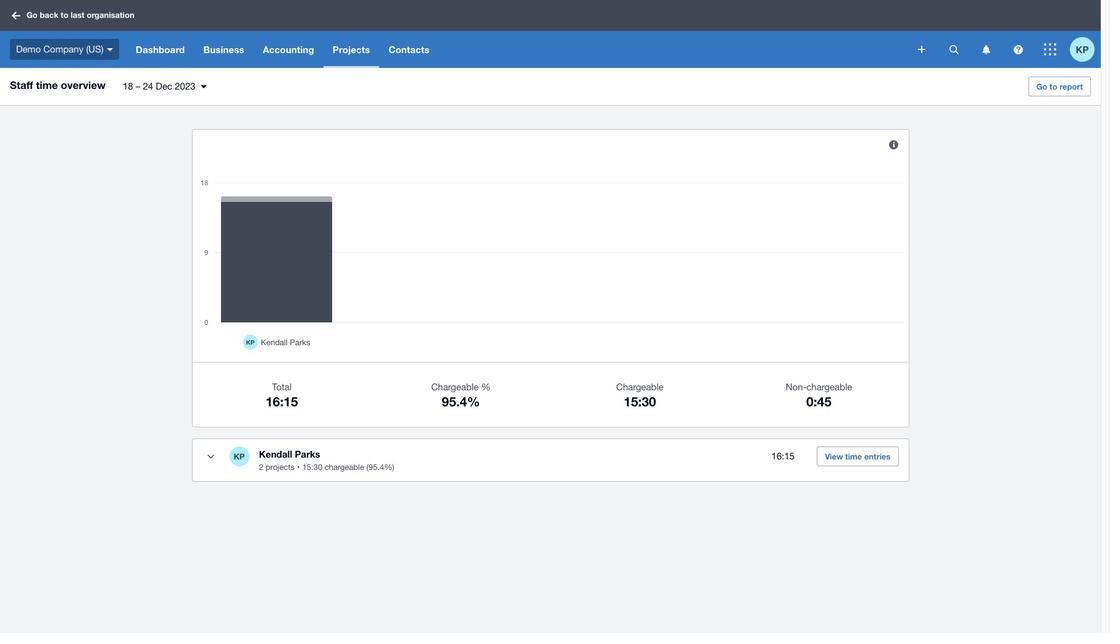 Task type: vqa. For each thing, say whether or not it's contained in the screenshot.
for
no



Task type: locate. For each thing, give the bounding box(es) containing it.
go for go back to last organisation
[[27, 10, 38, 20]]

projects
[[266, 463, 295, 472]]

total 16:15
[[266, 382, 298, 410]]

1 chargeable from the left
[[432, 382, 479, 392]]

16:15 down total
[[266, 394, 298, 410]]

1 vertical spatial 16:15
[[772, 451, 795, 462]]

svg image inside demo company (us) popup button
[[107, 48, 113, 51]]

0 horizontal spatial chargeable
[[432, 382, 479, 392]]

chargeable
[[432, 382, 479, 392], [617, 382, 664, 392]]

1 vertical spatial chargeable
[[325, 463, 364, 472]]

0 vertical spatial time
[[36, 78, 58, 91]]

chargeable up 0:45 on the bottom of page
[[807, 382, 853, 392]]

non-
[[786, 382, 807, 392]]

0 horizontal spatial 15:30
[[303, 463, 323, 472]]

0 vertical spatial 15:30
[[624, 394, 657, 410]]

go back to last organisation link
[[7, 4, 142, 26]]

toggle image
[[208, 454, 214, 459]]

chargeable left (95.4%)
[[325, 463, 364, 472]]

16:15 left view
[[772, 451, 795, 462]]

0 vertical spatial 16:15
[[266, 394, 298, 410]]

banner
[[0, 0, 1102, 68]]

15:30
[[624, 394, 657, 410], [303, 463, 323, 472]]

dashboard
[[136, 44, 185, 55]]

dashboard link
[[126, 31, 194, 68]]

1 vertical spatial to
[[1050, 82, 1058, 91]]

overview
[[61, 78, 106, 91]]

kp right "toggle" dropdown button
[[234, 452, 245, 462]]

accounting
[[263, 44, 314, 55]]

2023
[[175, 81, 196, 91]]

0 horizontal spatial 16:15
[[266, 394, 298, 410]]

to inside button
[[1050, 82, 1058, 91]]

view time entries link
[[817, 447, 899, 466]]

to left last
[[61, 10, 69, 20]]

1 horizontal spatial kp
[[1077, 44, 1090, 55]]

1 vertical spatial 15:30
[[303, 463, 323, 472]]

go
[[27, 10, 38, 20], [1037, 82, 1048, 91]]

to
[[61, 10, 69, 20], [1050, 82, 1058, 91]]

0 vertical spatial go
[[27, 10, 38, 20]]

1 horizontal spatial 15:30
[[624, 394, 657, 410]]

time
[[36, 78, 58, 91], [846, 452, 863, 462]]

16:15
[[266, 394, 298, 410], [772, 451, 795, 462]]

kp inside popup button
[[1077, 44, 1090, 55]]

chargeable inside the "chargeable % 95.4%"
[[432, 382, 479, 392]]

to left report
[[1050, 82, 1058, 91]]

0 horizontal spatial time
[[36, 78, 58, 91]]

0 vertical spatial to
[[61, 10, 69, 20]]

1 horizontal spatial chargeable
[[617, 382, 664, 392]]

svg image
[[12, 11, 20, 19], [983, 45, 991, 54], [1014, 45, 1023, 54], [919, 46, 926, 53]]

0 vertical spatial chargeable
[[807, 382, 853, 392]]

svg image inside go back to last organisation link
[[12, 11, 20, 19]]

2 horizontal spatial svg image
[[1045, 43, 1057, 56]]

1 horizontal spatial go
[[1037, 82, 1048, 91]]

back
[[40, 10, 59, 20]]

staff time overview
[[10, 78, 106, 91]]

staff
[[10, 78, 33, 91]]

0 horizontal spatial go
[[27, 10, 38, 20]]

non-chargeable 0:45
[[786, 382, 853, 410]]

kp
[[1077, 44, 1090, 55], [234, 452, 245, 462]]

contacts button
[[380, 31, 439, 68]]

svg image
[[1045, 43, 1057, 56], [950, 45, 959, 54], [107, 48, 113, 51]]

•
[[297, 463, 300, 472]]

time right view
[[846, 452, 863, 462]]

last
[[71, 10, 85, 20]]

1 vertical spatial go
[[1037, 82, 1048, 91]]

go inside button
[[1037, 82, 1048, 91]]

0 vertical spatial kp
[[1077, 44, 1090, 55]]

1 horizontal spatial to
[[1050, 82, 1058, 91]]

view time entries
[[826, 452, 891, 462]]

time for staff
[[36, 78, 58, 91]]

go left back
[[27, 10, 38, 20]]

0 horizontal spatial to
[[61, 10, 69, 20]]

go left report
[[1037, 82, 1048, 91]]

0 horizontal spatial svg image
[[107, 48, 113, 51]]

2
[[259, 463, 264, 472]]

chargeable
[[807, 382, 853, 392], [325, 463, 364, 472]]

1 vertical spatial time
[[846, 452, 863, 462]]

1 horizontal spatial time
[[846, 452, 863, 462]]

demo
[[16, 44, 41, 54]]

business
[[204, 44, 244, 55]]

toggle button
[[199, 444, 223, 469]]

view
[[826, 452, 844, 462]]

18 – 24 dec 2023 button
[[116, 76, 214, 97]]

accounting button
[[254, 31, 324, 68]]

2 chargeable from the left
[[617, 382, 664, 392]]

0 horizontal spatial kp
[[234, 452, 245, 462]]

0 horizontal spatial chargeable
[[325, 463, 364, 472]]

demo company (us) button
[[0, 31, 126, 68]]

time right the staff
[[36, 78, 58, 91]]

kp up report
[[1077, 44, 1090, 55]]

1 horizontal spatial chargeable
[[807, 382, 853, 392]]

chart key image
[[890, 140, 899, 149]]

chargeable inside non-chargeable 0:45
[[807, 382, 853, 392]]

18 – 24 dec 2023
[[123, 81, 196, 91]]

1 horizontal spatial svg image
[[950, 45, 959, 54]]

kendall parks 2 projects • 15:30 chargeable (95.4%)
[[259, 449, 395, 472]]



Task type: describe. For each thing, give the bounding box(es) containing it.
total
[[272, 382, 292, 392]]

go to report
[[1037, 82, 1084, 91]]

report
[[1060, 82, 1084, 91]]

15:30 inside chargeable 15:30
[[624, 394, 657, 410]]

organisation
[[87, 10, 134, 20]]

chargeable for 15:30
[[617, 382, 664, 392]]

chargeable inside kendall parks 2 projects • 15:30 chargeable (95.4%)
[[325, 463, 364, 472]]

entries
[[865, 452, 891, 462]]

95.4%
[[442, 394, 480, 410]]

contacts
[[389, 44, 430, 55]]

time for view
[[846, 452, 863, 462]]

business button
[[194, 31, 254, 68]]

company
[[43, 44, 84, 54]]

go to report button
[[1029, 77, 1092, 96]]

24
[[143, 81, 153, 91]]

chargeable % 95.4%
[[432, 382, 491, 410]]

chargeable 15:30
[[617, 382, 664, 410]]

to inside banner
[[61, 10, 69, 20]]

15:30 inside kendall parks 2 projects • 15:30 chargeable (95.4%)
[[303, 463, 323, 472]]

1 horizontal spatial 16:15
[[772, 451, 795, 462]]

projects button
[[324, 31, 380, 68]]

chart key button
[[882, 132, 907, 157]]

chargeable for 95.4%
[[432, 382, 479, 392]]

kp button
[[1071, 31, 1102, 68]]

dec
[[156, 81, 172, 91]]

–
[[136, 81, 140, 91]]

(95.4%)
[[367, 463, 395, 472]]

demo company (us)
[[16, 44, 104, 54]]

18
[[123, 81, 133, 91]]

1 vertical spatial kp
[[234, 452, 245, 462]]

kendall
[[259, 449, 292, 460]]

banner containing kp
[[0, 0, 1102, 68]]

0:45
[[807, 394, 832, 410]]

go for go to report
[[1037, 82, 1048, 91]]

(us)
[[86, 44, 104, 54]]

projects
[[333, 44, 370, 55]]

go back to last organisation
[[27, 10, 134, 20]]

parks
[[295, 449, 320, 460]]

%
[[482, 382, 491, 392]]



